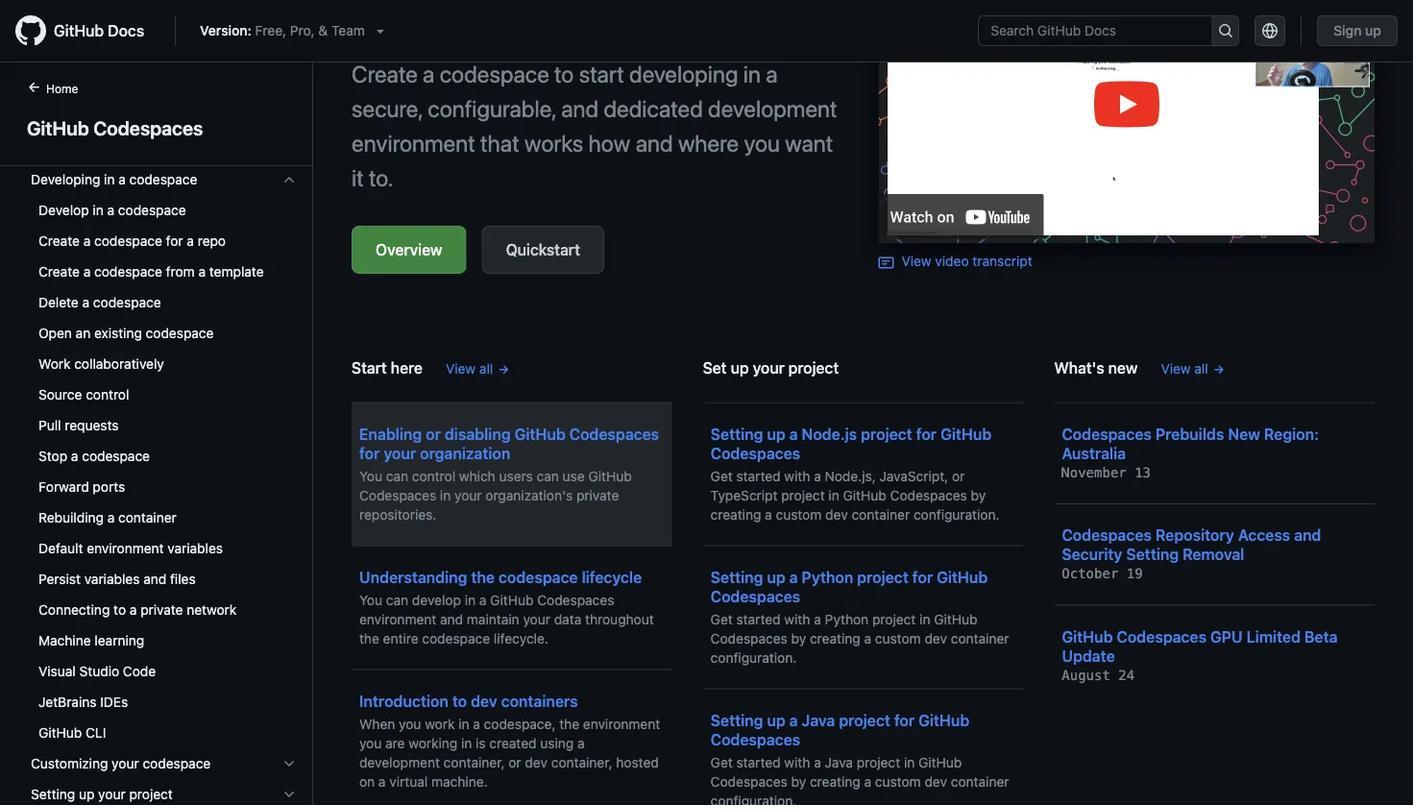 Task type: describe. For each thing, give the bounding box(es) containing it.
maintain
[[467, 611, 519, 627]]

github codespaces documentation create a codespace to start developing in a secure, configurable, and dedicated development environment that works how and where you want it to.
[[352, 0, 837, 191]]

studio
[[79, 663, 119, 679]]

in inside dropdown button
[[104, 171, 115, 187]]

template
[[209, 264, 264, 280]]

disabling
[[445, 425, 511, 443]]

free,
[[255, 23, 286, 38]]

update
[[1062, 647, 1115, 665]]

developing in a codespace element containing developing in a codespace
[[15, 164, 312, 748]]

develop
[[412, 592, 461, 608]]

rebuilding a container
[[38, 510, 177, 525]]

to for connecting
[[113, 602, 126, 618]]

start
[[579, 61, 624, 87]]

organization
[[420, 444, 510, 462]]

start here
[[352, 358, 423, 377]]

created
[[489, 735, 537, 751]]

team
[[331, 23, 365, 38]]

jetbrains ides link
[[23, 687, 305, 718]]

codespace down develop in a codespace on the top of page
[[94, 233, 162, 249]]

1 container, from the left
[[444, 754, 505, 770]]

how
[[588, 130, 630, 157]]

or inside the setting up a node.js project for github codespaces get started with a node.js, javascript, or typescript project in github codespaces by creating a custom dev container configuration.
[[952, 468, 965, 484]]

default environment variables link
[[23, 533, 305, 564]]

lifecycle.
[[494, 630, 548, 646]]

by for setting up a java project for github codespaces
[[791, 773, 806, 789]]

codespaces inside "github codespaces" link
[[93, 116, 203, 139]]

containers
[[501, 692, 578, 710]]

persist variables and files link
[[23, 564, 305, 595]]

code
[[123, 663, 156, 679]]

repo
[[198, 233, 226, 249]]

machine
[[38, 633, 91, 648]]

github inside github codespaces documentation create a codespace to start developing in a secure, configurable, and dedicated development environment that works how and where you want it to.
[[352, 0, 450, 6]]

control inside github codespaces element
[[86, 387, 129, 403]]

or inside introduction to dev containers when you work in a codespace, the environment you are working in is created using a development container, or dev container, hosted on a virtual machine.
[[508, 754, 521, 770]]

quickstart
[[506, 241, 580, 259]]

view for enabling or disabling github codespaces for your organization
[[446, 360, 476, 376]]

for for setting up a java project for github codespaces
[[894, 711, 915, 729]]

typescript
[[711, 487, 778, 503]]

forward ports
[[38, 479, 125, 495]]

codespaces inside 'understanding the codespace lifecycle you can develop in a github codespaces environment and maintain your data throughout the entire codespace lifecycle.'
[[537, 592, 614, 608]]

setting for setting up a java project for github codespaces
[[711, 711, 763, 729]]

codespaces inside codespaces prebuilds new region: australia november 13
[[1062, 425, 1152, 443]]

requests
[[65, 417, 119, 433]]

started for setting up a node.js project for github codespaces
[[736, 468, 781, 484]]

security
[[1062, 545, 1122, 563]]

github inside github codespaces gpu limited beta update august 24
[[1062, 627, 1113, 646]]

with for node.js
[[784, 468, 810, 484]]

for inside developing in a codespace element
[[166, 233, 183, 249]]

an
[[76, 325, 91, 341]]

github cli link
[[23, 718, 305, 748]]

docs
[[108, 22, 144, 40]]

codespace up develop in a codespace link
[[129, 171, 197, 187]]

visual
[[38, 663, 76, 679]]

a inside dropdown button
[[118, 171, 126, 187]]

when
[[359, 716, 395, 732]]

codespace up data
[[499, 568, 578, 586]]

up for set up your project
[[731, 358, 749, 377]]

get for setting up a python project for github codespaces
[[711, 611, 733, 627]]

setting for setting up a node.js project for github codespaces
[[711, 425, 763, 443]]

working
[[409, 735, 457, 751]]

create a codespace for a repo link
[[23, 226, 305, 257]]

create a codespace from a template
[[38, 264, 264, 280]]

version:
[[200, 23, 252, 38]]

github inside 'understanding the codespace lifecycle you can develop in a github codespaces environment and maintain your data throughout the entire codespace lifecycle.'
[[490, 592, 534, 608]]

Search GitHub Docs search field
[[979, 16, 1212, 45]]

quickstart link
[[482, 226, 604, 274]]

understanding the codespace lifecycle you can develop in a github codespaces environment and maintain your data throughout the entire codespace lifecycle.
[[359, 568, 654, 646]]

and inside github codespaces element
[[143, 571, 166, 587]]

customizing your codespace button
[[23, 748, 305, 779]]

started for setting up a java project for github codespaces
[[736, 754, 781, 770]]

triangle down image
[[373, 23, 388, 38]]

up for setting up a node.js project for github codespaces get started with a node.js, javascript, or typescript project in github codespaces by creating a custom dev container configuration.
[[767, 425, 786, 443]]

where
[[678, 130, 739, 157]]

0 vertical spatial python
[[802, 568, 853, 586]]

create a codespace for a repo
[[38, 233, 226, 249]]

creating inside the setting up a node.js project for github codespaces get started with a node.js, javascript, or typescript project in github codespaces by creating a custom dev container configuration.
[[711, 506, 761, 522]]

codespaces inside codespaces repository access and security setting removal october 19
[[1062, 526, 1152, 544]]

machine learning link
[[23, 625, 305, 656]]

work collaboratively
[[38, 356, 164, 372]]

creating for java
[[810, 773, 861, 789]]

persist
[[38, 571, 81, 587]]

view for codespaces prebuilds new region: australia
[[1161, 360, 1191, 376]]

1 vertical spatial you
[[399, 716, 421, 732]]

home link
[[19, 80, 109, 99]]

gpu
[[1210, 627, 1243, 646]]

1 horizontal spatial the
[[471, 568, 495, 586]]

version: free, pro, & team
[[200, 23, 365, 38]]

virtual
[[389, 773, 428, 789]]

your down enabling
[[384, 444, 416, 462]]

delete a codespace link
[[23, 287, 305, 318]]

view video transcript
[[902, 253, 1033, 269]]

19
[[1127, 566, 1143, 582]]

container inside setting up a python project for github codespaces get started with a python project in github codespaces by creating a custom dev container configuration.
[[951, 630, 1009, 646]]

sign up
[[1334, 23, 1381, 38]]

your inside "dropdown button"
[[98, 786, 126, 802]]

container inside setting up a java project for github codespaces get started with a java project in github codespaces by creating a custom dev container configuration.
[[951, 773, 1009, 789]]

custom inside the setting up a node.js project for github codespaces get started with a node.js, javascript, or typescript project in github codespaces by creating a custom dev container configuration.
[[776, 506, 822, 522]]

repositories.
[[359, 506, 436, 522]]

region:
[[1264, 425, 1319, 443]]

jetbrains
[[38, 694, 97, 710]]

here
[[391, 358, 423, 377]]

start
[[352, 358, 387, 377]]

overview link
[[352, 226, 466, 274]]

codespace up setting up your project "dropdown button"
[[143, 756, 211, 771]]

custom for java
[[875, 773, 921, 789]]

november
[[1062, 465, 1127, 480]]

view all for start here
[[446, 360, 493, 376]]

jetbrains ides
[[38, 694, 128, 710]]

configuration. for setting up a java project for github codespaces
[[711, 793, 797, 805]]

node.js
[[802, 425, 857, 443]]

hosted
[[616, 754, 659, 770]]

october 19 element
[[1062, 566, 1143, 582]]

for for setting up a python project for github codespaces
[[912, 568, 933, 586]]

customizing your codespace
[[31, 756, 211, 771]]

1 horizontal spatial view
[[902, 253, 932, 269]]

github docs
[[54, 22, 144, 40]]

visual studio code
[[38, 663, 156, 679]]

&
[[318, 23, 328, 38]]

and inside 'understanding the codespace lifecycle you can develop in a github codespaces environment and maintain your data throughout the entire codespace lifecycle.'
[[440, 611, 463, 627]]

in inside github codespaces documentation create a codespace to start developing in a secure, configurable, and dedicated development environment that works how and where you want it to.
[[743, 61, 761, 87]]

stop a codespace link
[[23, 441, 305, 472]]

codespace inside "link"
[[94, 264, 162, 280]]

view all link for start here
[[446, 358, 510, 379]]

create for create a codespace for a repo
[[38, 233, 80, 249]]

private inside github codespaces element
[[140, 602, 183, 618]]

rebuilding
[[38, 510, 104, 525]]

network
[[187, 602, 237, 618]]

environment inside introduction to dev containers when you work in a codespace, the environment you are working in is created using a development container, or dev container, hosted on a virtual machine.
[[583, 716, 660, 732]]

0 vertical spatial java
[[802, 711, 835, 729]]

is
[[476, 735, 486, 751]]

repository
[[1156, 526, 1234, 544]]

1 horizontal spatial variables
[[168, 540, 223, 556]]

november 13 element
[[1062, 465, 1151, 480]]

australia
[[1062, 444, 1126, 462]]

open an existing codespace
[[38, 325, 214, 341]]

october
[[1062, 566, 1119, 582]]

work
[[38, 356, 71, 372]]

users
[[499, 468, 533, 484]]

works
[[525, 130, 583, 157]]

it
[[352, 164, 364, 191]]

for for setting up a node.js project for github codespaces
[[916, 425, 937, 443]]

or inside the enabling or disabling github codespaces for your organization you can control which users can use github codespaces in your organization's private repositories.
[[426, 425, 441, 443]]



Task type: vqa. For each thing, say whether or not it's contained in the screenshot.
Delete A Codespace
yes



Task type: locate. For each thing, give the bounding box(es) containing it.
create up secure, in the left top of the page
[[352, 61, 418, 87]]

you down when
[[359, 735, 382, 751]]

and inside codespaces repository access and security setting removal october 19
[[1294, 526, 1321, 544]]

by inside the setting up a node.js project for github codespaces get started with a node.js, javascript, or typescript project in github codespaces by creating a custom dev container configuration.
[[971, 487, 986, 503]]

project
[[788, 358, 839, 377], [861, 425, 912, 443], [781, 487, 825, 503], [857, 568, 909, 586], [872, 611, 916, 627], [839, 711, 890, 729], [857, 754, 900, 770], [129, 786, 173, 802]]

for for enabling or disabling github codespaces for your organization
[[359, 444, 380, 462]]

container, down is on the left bottom of the page
[[444, 754, 505, 770]]

0 vertical spatial or
[[426, 425, 441, 443]]

variables down default environment variables
[[84, 571, 140, 587]]

private
[[576, 487, 619, 503], [140, 602, 183, 618]]

0 horizontal spatial development
[[359, 754, 440, 770]]

2 vertical spatial creating
[[810, 773, 861, 789]]

view all right here
[[446, 360, 493, 376]]

delete
[[38, 294, 79, 310]]

sc 9kayk9 0 image
[[281, 172, 297, 187], [281, 787, 297, 802]]

0 vertical spatial private
[[576, 487, 619, 503]]

0 horizontal spatial or
[[426, 425, 441, 443]]

organization's
[[485, 487, 573, 503]]

to left start
[[554, 61, 574, 87]]

the up the maintain
[[471, 568, 495, 586]]

container inside github codespaces element
[[118, 510, 177, 525]]

2 sc 9kayk9 0 image from the top
[[281, 787, 297, 802]]

0 horizontal spatial the
[[359, 630, 379, 646]]

creating for python
[[810, 630, 861, 646]]

codespaces repository access and security setting removal october 19
[[1062, 526, 1321, 582]]

to inside introduction to dev containers when you work in a codespace, the environment you are working in is created using a development container, or dev container, hosted on a virtual machine.
[[452, 692, 467, 710]]

codespaces
[[457, 0, 631, 6], [93, 116, 203, 139], [569, 425, 659, 443], [1062, 425, 1152, 443], [711, 444, 801, 462], [359, 487, 436, 503], [890, 487, 967, 503], [1062, 526, 1152, 544], [711, 587, 801, 605], [537, 592, 614, 608], [1117, 627, 1207, 646], [711, 630, 788, 646], [711, 730, 801, 748], [711, 773, 788, 789]]

overview
[[376, 241, 442, 259]]

container inside the setting up a node.js project for github codespaces get started with a node.js, javascript, or typescript project in github codespaces by creating a custom dev container configuration.
[[852, 506, 910, 522]]

up for setting up your project
[[79, 786, 95, 802]]

in inside setting up a python project for github codespaces get started with a python project in github codespaces by creating a custom dev container configuration.
[[920, 611, 930, 627]]

container,
[[444, 754, 505, 770], [551, 754, 613, 770]]

get for setting up a node.js project for github codespaces
[[711, 468, 733, 484]]

you down enabling
[[359, 468, 382, 484]]

1 vertical spatial or
[[952, 468, 965, 484]]

development up want
[[708, 95, 837, 122]]

open
[[38, 325, 72, 341]]

1 vertical spatial get
[[711, 611, 733, 627]]

or right "javascript,"
[[952, 468, 965, 484]]

search image
[[1218, 23, 1233, 38]]

and down dedicated
[[636, 130, 673, 157]]

2 vertical spatial with
[[784, 754, 810, 770]]

0 horizontal spatial view
[[446, 360, 476, 376]]

0 horizontal spatial to
[[113, 602, 126, 618]]

can inside 'understanding the codespace lifecycle you can develop in a github codespaces environment and maintain your data throughout the entire codespace lifecycle.'
[[386, 592, 408, 608]]

or down created
[[508, 754, 521, 770]]

1 vertical spatial configuration.
[[711, 649, 797, 665]]

0 vertical spatial you
[[359, 468, 382, 484]]

environment inside 'understanding the codespace lifecycle you can develop in a github codespaces environment and maintain your data throughout the entire codespace lifecycle.'
[[359, 611, 436, 627]]

2 vertical spatial to
[[452, 692, 467, 710]]

your up setting up your project
[[112, 756, 139, 771]]

limited
[[1247, 627, 1301, 646]]

enabling or disabling github codespaces for your organization you can control which users can use github codespaces in your organization's private repositories.
[[359, 425, 659, 522]]

your right "set"
[[753, 358, 785, 377]]

august 24 element
[[1062, 667, 1135, 683]]

0 horizontal spatial all
[[479, 360, 493, 376]]

2 with from the top
[[784, 611, 810, 627]]

0 horizontal spatial private
[[140, 602, 183, 618]]

2 started from the top
[[736, 611, 781, 627]]

1 horizontal spatial development
[[708, 95, 837, 122]]

2 horizontal spatial the
[[559, 716, 579, 732]]

up inside the setting up a node.js project for github codespaces get started with a node.js, javascript, or typescript project in github codespaces by creating a custom dev container configuration.
[[767, 425, 786, 443]]

view all
[[446, 360, 493, 376], [1161, 360, 1208, 376]]

development inside introduction to dev containers when you work in a codespace, the environment you are working in is created using a development container, or dev container, hosted on a virtual machine.
[[359, 754, 440, 770]]

with
[[784, 468, 810, 484], [784, 611, 810, 627], [784, 754, 810, 770]]

0 vertical spatial to
[[554, 61, 574, 87]]

codespace down developing in a codespace dropdown button at the left top of the page
[[118, 202, 186, 218]]

up inside setting up a java project for github codespaces get started with a java project in github codespaces by creating a custom dev container configuration.
[[767, 711, 786, 729]]

in inside 'understanding the codespace lifecycle you can develop in a github codespaces environment and maintain your data throughout the entire codespace lifecycle.'
[[465, 592, 476, 608]]

1 started from the top
[[736, 468, 781, 484]]

configuration. for setting up a python project for github codespaces
[[711, 649, 797, 665]]

to inside github codespaces documentation create a codespace to start developing in a secure, configurable, and dedicated development environment that works how and where you want it to.
[[554, 61, 574, 87]]

video
[[935, 253, 969, 269]]

2 horizontal spatial you
[[744, 130, 780, 157]]

default
[[38, 540, 83, 556]]

view right here
[[446, 360, 476, 376]]

view right link image
[[902, 253, 932, 269]]

throughout
[[585, 611, 654, 627]]

you inside github codespaces documentation create a codespace to start developing in a secure, configurable, and dedicated development environment that works how and where you want it to.
[[744, 130, 780, 157]]

sc 9kayk9 0 image down sc 9kayk9 0 icon
[[281, 787, 297, 802]]

persist variables and files
[[38, 571, 196, 587]]

to for introduction
[[452, 692, 467, 710]]

new
[[1228, 425, 1260, 443]]

sc 9kayk9 0 image for codespace
[[281, 172, 297, 187]]

2 developing in a codespace element from the top
[[15, 195, 312, 748]]

github codespaces gpu limited beta update august 24
[[1062, 627, 1338, 683]]

variables up files
[[168, 540, 223, 556]]

for inside setting up a python project for github codespaces get started with a python project in github codespaces by creating a custom dev container configuration.
[[912, 568, 933, 586]]

prebuilds
[[1156, 425, 1224, 443]]

you left want
[[744, 130, 780, 157]]

2 horizontal spatial view
[[1161, 360, 1191, 376]]

all for new
[[1194, 360, 1208, 376]]

view all link for what's new
[[1161, 358, 1225, 379]]

2 vertical spatial by
[[791, 773, 806, 789]]

your up lifecycle.
[[523, 611, 550, 627]]

1 vertical spatial custom
[[875, 630, 921, 646]]

2 vertical spatial configuration.
[[711, 793, 797, 805]]

custom inside setting up a python project for github codespaces get started with a python project in github codespaces by creating a custom dev container configuration.
[[875, 630, 921, 646]]

codespace up ports
[[82, 448, 150, 464]]

1 horizontal spatial or
[[508, 754, 521, 770]]

2 view all link from the left
[[1161, 358, 1225, 379]]

view all right new
[[1161, 360, 1208, 376]]

link image
[[879, 255, 894, 270]]

configuration. inside setting up a python project for github codespaces get started with a python project in github codespaces by creating a custom dev container configuration.
[[711, 649, 797, 665]]

pull requests link
[[23, 410, 305, 441]]

dev inside the setting up a node.js project for github codespaces get started with a node.js, javascript, or typescript project in github codespaces by creating a custom dev container configuration.
[[825, 506, 848, 522]]

development down are in the bottom of the page
[[359, 754, 440, 770]]

1 horizontal spatial control
[[412, 468, 455, 484]]

transcript
[[973, 253, 1033, 269]]

setting inside codespaces repository access and security setting removal october 19
[[1126, 545, 1179, 563]]

ports
[[93, 479, 125, 495]]

2 container, from the left
[[551, 754, 613, 770]]

environment inside github codespaces documentation create a codespace to start developing in a secure, configurable, and dedicated development environment that works how and where you want it to.
[[352, 130, 475, 157]]

3 get from the top
[[711, 754, 733, 770]]

up inside sign up link
[[1365, 23, 1381, 38]]

to up learning
[[113, 602, 126, 618]]

dedicated
[[604, 95, 703, 122]]

0 vertical spatial started
[[736, 468, 781, 484]]

developing
[[629, 61, 738, 87]]

private inside the enabling or disabling github codespaces for your organization you can control which users can use github codespaces in your organization's private repositories.
[[576, 487, 619, 503]]

developing in a codespace element
[[15, 164, 312, 748], [15, 195, 312, 748]]

cli
[[86, 725, 106, 741]]

view all for what's new
[[1161, 360, 1208, 376]]

1 horizontal spatial to
[[452, 692, 467, 710]]

3 with from the top
[[784, 754, 810, 770]]

1 all from the left
[[479, 360, 493, 376]]

1 vertical spatial create
[[38, 233, 80, 249]]

0 vertical spatial sc 9kayk9 0 image
[[281, 172, 297, 187]]

all
[[479, 360, 493, 376], [1194, 360, 1208, 376]]

1 with from the top
[[784, 468, 810, 484]]

started inside setting up a python project for github codespaces get started with a python project in github codespaces by creating a custom dev container configuration.
[[736, 611, 781, 627]]

developing in a codespace button
[[23, 164, 305, 195]]

2 vertical spatial you
[[359, 735, 382, 751]]

1 developing in a codespace element from the top
[[15, 164, 312, 748]]

container, down using
[[551, 754, 613, 770]]

sc 9kayk9 0 image inside developing in a codespace dropdown button
[[281, 172, 297, 187]]

2 view all from the left
[[1161, 360, 1208, 376]]

0 vertical spatial configuration.
[[914, 506, 1000, 522]]

get for setting up a java project for github codespaces
[[711, 754, 733, 770]]

up inside setting up a python project for github codespaces get started with a python project in github codespaces by creating a custom dev container configuration.
[[767, 568, 786, 586]]

by inside setting up a python project for github codespaces get started with a python project in github codespaces by creating a custom dev container configuration.
[[791, 630, 806, 646]]

0 horizontal spatial view all link
[[446, 358, 510, 379]]

0 vertical spatial get
[[711, 468, 733, 484]]

by inside setting up a java project for github codespaces get started with a java project in github codespaces by creating a custom dev container configuration.
[[791, 773, 806, 789]]

1 vertical spatial by
[[791, 630, 806, 646]]

1 view all link from the left
[[446, 358, 510, 379]]

1 vertical spatial sc 9kayk9 0 image
[[281, 787, 297, 802]]

1 vertical spatial variables
[[84, 571, 140, 587]]

to.
[[369, 164, 393, 191]]

project inside "dropdown button"
[[129, 786, 173, 802]]

up inside setting up your project "dropdown button"
[[79, 786, 95, 802]]

setting for setting up a python project for github codespaces
[[711, 568, 763, 586]]

0 vertical spatial by
[[971, 487, 986, 503]]

lifecycle
[[582, 568, 642, 586]]

developing in a codespace element containing develop in a codespace
[[15, 195, 312, 748]]

can down understanding
[[386, 592, 408, 608]]

with inside the setting up a node.js project for github codespaces get started with a node.js, javascript, or typescript project in github codespaces by creating a custom dev container configuration.
[[784, 468, 810, 484]]

codespace down the maintain
[[422, 630, 490, 646]]

learning
[[95, 633, 144, 648]]

codespace inside github codespaces documentation create a codespace to start developing in a secure, configurable, and dedicated development environment that works how and where you want it to.
[[440, 61, 549, 87]]

develop in a codespace link
[[23, 195, 305, 226]]

github cli
[[38, 725, 106, 741]]

custom
[[776, 506, 822, 522], [875, 630, 921, 646], [875, 773, 921, 789]]

your inside dropdown button
[[112, 756, 139, 771]]

2 all from the left
[[1194, 360, 1208, 376]]

and down start
[[561, 95, 599, 122]]

developing
[[31, 171, 100, 187]]

all for disabling
[[479, 360, 493, 376]]

create down develop
[[38, 233, 80, 249]]

get
[[711, 468, 733, 484], [711, 611, 733, 627], [711, 754, 733, 770]]

container
[[852, 506, 910, 522], [118, 510, 177, 525], [951, 630, 1009, 646], [951, 773, 1009, 789]]

codespace down 'delete a codespace' link
[[146, 325, 214, 341]]

a inside 'understanding the codespace lifecycle you can develop in a github codespaces environment and maintain your data throughout the entire codespace lifecycle.'
[[479, 592, 486, 608]]

2 horizontal spatial to
[[554, 61, 574, 87]]

started for setting up a python project for github codespaces
[[736, 611, 781, 627]]

in inside the setting up a node.js project for github codespaces get started with a node.js, javascript, or typescript project in github codespaces by creating a custom dev container configuration.
[[829, 487, 839, 503]]

control inside the enabling or disabling github codespaces for your organization you can control which users can use github codespaces in your organization's private repositories.
[[412, 468, 455, 484]]

default environment variables
[[38, 540, 223, 556]]

enabling
[[359, 425, 422, 443]]

on
[[359, 773, 375, 789]]

get inside the setting up a node.js project for github codespaces get started with a node.js, javascript, or typescript project in github codespaces by creating a custom dev container configuration.
[[711, 468, 733, 484]]

dev inside setting up a java project for github codespaces get started with a java project in github codespaces by creating a custom dev container configuration.
[[925, 773, 947, 789]]

private down persist variables and files link
[[140, 602, 183, 618]]

codespace
[[440, 61, 549, 87], [129, 171, 197, 187], [118, 202, 186, 218], [94, 233, 162, 249], [94, 264, 162, 280], [93, 294, 161, 310], [146, 325, 214, 341], [82, 448, 150, 464], [499, 568, 578, 586], [422, 630, 490, 646], [143, 756, 211, 771]]

custom for python
[[875, 630, 921, 646]]

0 vertical spatial custom
[[776, 506, 822, 522]]

create inside "link"
[[38, 264, 80, 280]]

create up delete in the top left of the page
[[38, 264, 80, 280]]

august
[[1062, 667, 1110, 683]]

source control
[[38, 387, 129, 403]]

by for setting up a python project for github codespaces
[[791, 630, 806, 646]]

1 vertical spatial started
[[736, 611, 781, 627]]

1 vertical spatial the
[[359, 630, 379, 646]]

0 vertical spatial creating
[[711, 506, 761, 522]]

3 started from the top
[[736, 754, 781, 770]]

home
[[46, 82, 78, 95]]

1 vertical spatial python
[[825, 611, 869, 627]]

your down the which
[[454, 487, 482, 503]]

development
[[708, 95, 837, 122], [359, 754, 440, 770]]

and right access at the bottom right of page
[[1294, 526, 1321, 544]]

select language: current language is english image
[[1263, 23, 1278, 38]]

ides
[[100, 694, 128, 710]]

0 horizontal spatial view all
[[446, 360, 493, 376]]

variables
[[168, 540, 223, 556], [84, 571, 140, 587]]

0 horizontal spatial control
[[86, 387, 129, 403]]

pull requests
[[38, 417, 119, 433]]

connecting
[[38, 602, 110, 618]]

2 vertical spatial create
[[38, 264, 80, 280]]

setting inside the setting up a node.js project for github codespaces get started with a node.js, javascript, or typescript project in github codespaces by creating a custom dev container configuration.
[[711, 425, 763, 443]]

dev inside setting up a python project for github codespaces get started with a python project in github codespaces by creating a custom dev container configuration.
[[925, 630, 947, 646]]

1 view all from the left
[[446, 360, 493, 376]]

get inside setting up a java project for github codespaces get started with a java project in github codespaces by creating a custom dev container configuration.
[[711, 754, 733, 770]]

can left the use
[[537, 468, 559, 484]]

codespaces inside github codespaces documentation create a codespace to start developing in a secure, configurable, and dedicated development environment that works how and where you want it to.
[[457, 0, 631, 6]]

setting up a node.js project for github codespaces get started with a node.js, javascript, or typescript project in github codespaces by creating a custom dev container configuration.
[[711, 425, 1000, 522]]

1 vertical spatial development
[[359, 754, 440, 770]]

started
[[736, 468, 781, 484], [736, 611, 781, 627], [736, 754, 781, 770]]

0 horizontal spatial variables
[[84, 571, 140, 587]]

documentation
[[352, 15, 563, 52]]

with for python
[[784, 611, 810, 627]]

0 vertical spatial development
[[708, 95, 837, 122]]

get inside setting up a python project for github codespaces get started with a python project in github codespaces by creating a custom dev container configuration.
[[711, 611, 733, 627]]

None search field
[[978, 15, 1239, 46]]

your inside 'understanding the codespace lifecycle you can develop in a github codespaces environment and maintain your data throughout the entire codespace lifecycle.'
[[523, 611, 550, 627]]

creating inside setting up a python project for github codespaces get started with a python project in github codespaces by creating a custom dev container configuration.
[[810, 630, 861, 646]]

for inside the setting up a node.js project for github codespaces get started with a node.js, javascript, or typescript project in github codespaces by creating a custom dev container configuration.
[[916, 425, 937, 443]]

1 horizontal spatial view all
[[1161, 360, 1208, 376]]

environment up persist variables and files
[[87, 540, 164, 556]]

files
[[170, 571, 196, 587]]

environment up hosted
[[583, 716, 660, 732]]

2 vertical spatial the
[[559, 716, 579, 732]]

codespaces inside github codespaces gpu limited beta update august 24
[[1117, 627, 1207, 646]]

control down the 'work collaboratively'
[[86, 387, 129, 403]]

2 vertical spatial started
[[736, 754, 781, 770]]

1 vertical spatial with
[[784, 611, 810, 627]]

to inside github codespaces element
[[113, 602, 126, 618]]

codespaces prebuilds new region: australia november 13
[[1062, 425, 1319, 480]]

all up disabling
[[479, 360, 493, 376]]

view all link up disabling
[[446, 358, 510, 379]]

in inside setting up a java project for github codespaces get started with a java project in github codespaces by creating a custom dev container configuration.
[[904, 754, 915, 770]]

1 vertical spatial private
[[140, 602, 183, 618]]

to up work
[[452, 692, 467, 710]]

the left entire
[[359, 630, 379, 646]]

2 get from the top
[[711, 611, 733, 627]]

1 vertical spatial to
[[113, 602, 126, 618]]

2 vertical spatial or
[[508, 754, 521, 770]]

1 horizontal spatial all
[[1194, 360, 1208, 376]]

setting inside "dropdown button"
[[31, 786, 75, 802]]

0 vertical spatial create
[[352, 61, 418, 87]]

up for setting up a python project for github codespaces get started with a python project in github codespaces by creating a custom dev container configuration.
[[767, 568, 786, 586]]

can up repositories.
[[386, 468, 408, 484]]

1 vertical spatial creating
[[810, 630, 861, 646]]

1 get from the top
[[711, 468, 733, 484]]

you inside the enabling or disabling github codespaces for your organization you can control which users can use github codespaces in your organization's private repositories.
[[359, 468, 382, 484]]

create inside github codespaces documentation create a codespace to start developing in a secure, configurable, and dedicated development environment that works how and where you want it to.
[[352, 61, 418, 87]]

creating inside setting up a java project for github codespaces get started with a java project in github codespaces by creating a custom dev container configuration.
[[810, 773, 861, 789]]

pro,
[[290, 23, 315, 38]]

custom inside setting up a java project for github codespaces get started with a java project in github codespaces by creating a custom dev container configuration.
[[875, 773, 921, 789]]

the up using
[[559, 716, 579, 732]]

to
[[554, 61, 574, 87], [113, 602, 126, 618], [452, 692, 467, 710]]

beta
[[1305, 627, 1338, 646]]

up for sign up
[[1365, 23, 1381, 38]]

work
[[425, 716, 455, 732]]

started inside the setting up a node.js project for github codespaces get started with a node.js, javascript, or typescript project in github codespaces by creating a custom dev container configuration.
[[736, 468, 781, 484]]

a
[[423, 61, 435, 87], [766, 61, 778, 87], [118, 171, 126, 187], [107, 202, 114, 218], [83, 233, 91, 249], [187, 233, 194, 249], [83, 264, 91, 280], [198, 264, 206, 280], [82, 294, 89, 310], [789, 425, 798, 443], [71, 448, 78, 464], [814, 468, 821, 484], [765, 506, 772, 522], [107, 510, 115, 525], [789, 568, 798, 586], [479, 592, 486, 608], [130, 602, 137, 618], [814, 611, 821, 627], [864, 630, 871, 646], [789, 711, 798, 729], [473, 716, 480, 732], [577, 735, 585, 751], [814, 754, 821, 770], [378, 773, 386, 789], [864, 773, 871, 789]]

setting up your project
[[31, 786, 173, 802]]

you down understanding
[[359, 592, 382, 608]]

1 horizontal spatial container,
[[551, 754, 613, 770]]

and down develop
[[440, 611, 463, 627]]

2 you from the top
[[359, 592, 382, 608]]

0 vertical spatial with
[[784, 468, 810, 484]]

setting inside setting up a java project for github codespaces get started with a java project in github codespaces by creating a custom dev container configuration.
[[711, 711, 763, 729]]

sc 9kayk9 0 image left it
[[281, 172, 297, 187]]

sc 9kayk9 0 image inside setting up your project "dropdown button"
[[281, 787, 297, 802]]

all up 'prebuilds'
[[1194, 360, 1208, 376]]

stop
[[38, 448, 67, 464]]

with for java
[[784, 754, 810, 770]]

development inside github codespaces documentation create a codespace to start developing in a secure, configurable, and dedicated development environment that works how and where you want it to.
[[708, 95, 837, 122]]

up for setting up a java project for github codespaces get started with a java project in github codespaces by creating a custom dev container configuration.
[[767, 711, 786, 729]]

with inside setting up a java project for github codespaces get started with a java project in github codespaces by creating a custom dev container configuration.
[[784, 754, 810, 770]]

private down the use
[[576, 487, 619, 503]]

delete a codespace
[[38, 294, 161, 310]]

you down introduction
[[399, 716, 421, 732]]

github codespaces element
[[0, 3, 313, 805]]

create for create a codespace from a template
[[38, 264, 80, 280]]

0 vertical spatial the
[[471, 568, 495, 586]]

node.js,
[[825, 468, 876, 484]]

1 vertical spatial java
[[825, 754, 853, 770]]

codespace up configurable,
[[440, 61, 549, 87]]

1 horizontal spatial you
[[399, 716, 421, 732]]

the inside introduction to dev containers when you work in a codespace, the environment you are working in is created using a development container, or dev container, hosted on a virtual machine.
[[559, 716, 579, 732]]

0 vertical spatial control
[[86, 387, 129, 403]]

the
[[471, 568, 495, 586], [359, 630, 379, 646], [559, 716, 579, 732]]

view all link up 'prebuilds'
[[1161, 358, 1225, 379]]

with inside setting up a python project for github codespaces get started with a python project in github codespaces by creating a custom dev container configuration.
[[784, 611, 810, 627]]

0 horizontal spatial you
[[359, 735, 382, 751]]

work collaboratively link
[[23, 349, 305, 379]]

setting inside setting up a python project for github codespaces get started with a python project in github codespaces by creating a custom dev container configuration.
[[711, 568, 763, 586]]

and left files
[[143, 571, 166, 587]]

2 horizontal spatial or
[[952, 468, 965, 484]]

0 vertical spatial you
[[744, 130, 780, 157]]

configuration. inside setting up a java project for github codespaces get started with a java project in github codespaces by creating a custom dev container configuration.
[[711, 793, 797, 805]]

source control link
[[23, 379, 305, 410]]

environment down secure, in the left top of the page
[[352, 130, 475, 157]]

codespace down create a codespace for a repo
[[94, 264, 162, 280]]

you
[[744, 130, 780, 157], [399, 716, 421, 732], [359, 735, 382, 751]]

view right new
[[1161, 360, 1191, 376]]

1 vertical spatial control
[[412, 468, 455, 484]]

for inside the enabling or disabling github codespaces for your organization you can control which users can use github codespaces in your organization's private repositories.
[[359, 444, 380, 462]]

0 vertical spatial variables
[[168, 540, 223, 556]]

started inside setting up a java project for github codespaces get started with a java project in github codespaces by creating a custom dev container configuration.
[[736, 754, 781, 770]]

environment up entire
[[359, 611, 436, 627]]

want
[[785, 130, 833, 157]]

using
[[540, 735, 574, 751]]

your down customizing your codespace
[[98, 786, 126, 802]]

1 horizontal spatial private
[[576, 487, 619, 503]]

view
[[902, 253, 932, 269], [446, 360, 476, 376], [1161, 360, 1191, 376]]

configuration. inside the setting up a node.js project for github codespaces get started with a node.js, javascript, or typescript project in github codespaces by creating a custom dev container configuration.
[[914, 506, 1000, 522]]

removal
[[1183, 545, 1244, 563]]

0 horizontal spatial container,
[[444, 754, 505, 770]]

2 vertical spatial get
[[711, 754, 733, 770]]

understanding
[[359, 568, 467, 586]]

for inside setting up a java project for github codespaces get started with a java project in github codespaces by creating a custom dev container configuration.
[[894, 711, 915, 729]]

1 you from the top
[[359, 468, 382, 484]]

1 horizontal spatial view all link
[[1161, 358, 1225, 379]]

control down organization
[[412, 468, 455, 484]]

2 vertical spatial custom
[[875, 773, 921, 789]]

or up organization
[[426, 425, 441, 443]]

1 vertical spatial you
[[359, 592, 382, 608]]

sc 9kayk9 0 image
[[281, 756, 297, 771]]

are
[[385, 735, 405, 751]]

that
[[480, 130, 519, 157]]

environment inside github codespaces element
[[87, 540, 164, 556]]

sc 9kayk9 0 image for project
[[281, 787, 297, 802]]

codespace up open an existing codespace in the left of the page
[[93, 294, 161, 310]]

view all link
[[446, 358, 510, 379], [1161, 358, 1225, 379]]

1 sc 9kayk9 0 image from the top
[[281, 172, 297, 187]]

forward ports link
[[23, 472, 305, 502]]

you inside 'understanding the codespace lifecycle you can develop in a github codespaces environment and maintain your data throughout the entire codespace lifecycle.'
[[359, 592, 382, 608]]

github codespaces
[[27, 116, 203, 139]]

in inside the enabling or disabling github codespaces for your organization you can control which users can use github codespaces in your organization's private repositories.
[[440, 487, 451, 503]]



